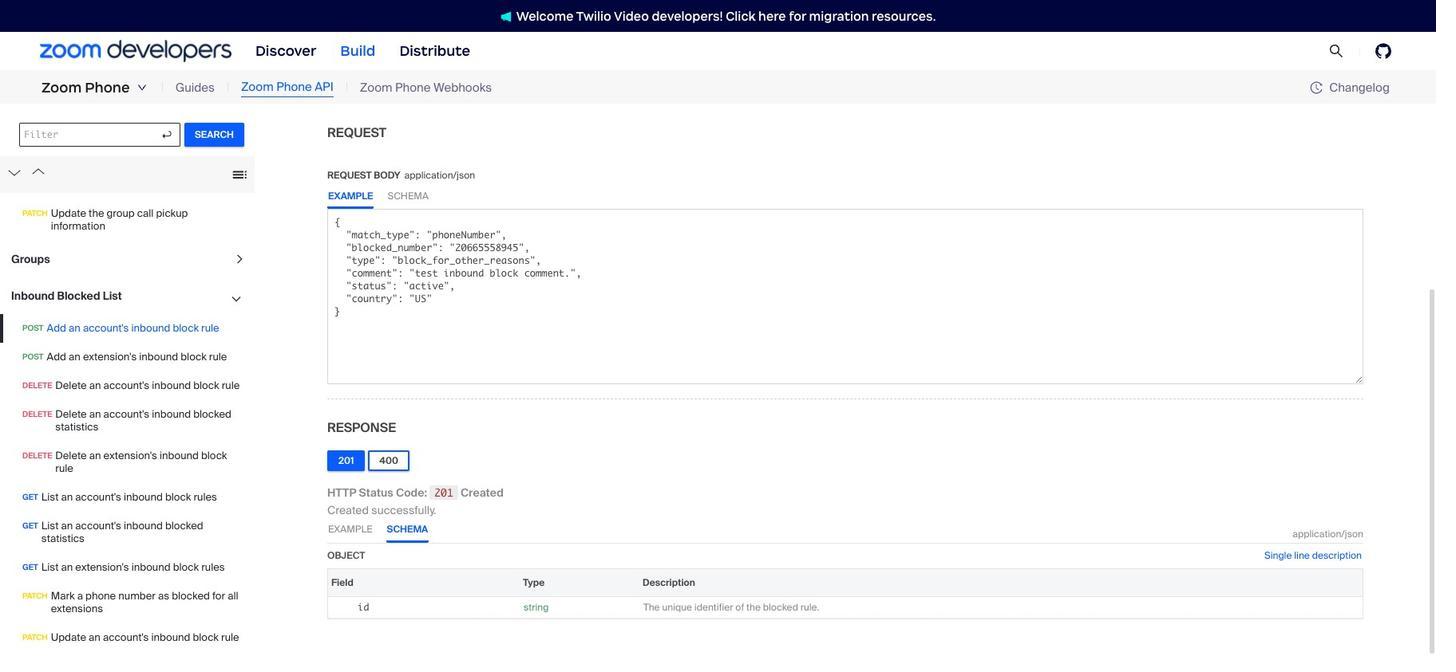 Task type: locate. For each thing, give the bounding box(es) containing it.
phone left api
[[276, 79, 312, 95]]

phone for zoom phone api
[[276, 79, 312, 95]]

400
[[379, 455, 398, 468]]

type
[[523, 577, 545, 590]]

1 vertical spatial 201
[[434, 487, 453, 499]]

0 vertical spatial created
[[461, 486, 504, 500]]

request
[[327, 124, 387, 141], [327, 169, 372, 182]]

webhooks
[[433, 80, 492, 96]]

successfully.
[[371, 503, 436, 518]]

zoom for zoom phone api
[[241, 79, 274, 95]]

2 horizontal spatial zoom
[[360, 80, 392, 96]]

developers!
[[652, 8, 723, 24]]

zoom phone api link
[[241, 78, 333, 97]]

1 request from the top
[[327, 124, 387, 141]]

1 phone from the left
[[85, 79, 130, 97]]

3 zoom from the left
[[360, 80, 392, 96]]

201 up http
[[338, 455, 354, 468]]

0 vertical spatial 201
[[338, 455, 354, 468]]

id
[[358, 602, 369, 614]]

zoom
[[42, 79, 82, 97], [241, 79, 274, 95], [360, 80, 392, 96]]

phone left webhooks
[[395, 80, 431, 96]]

notification image
[[500, 11, 516, 22], [500, 11, 511, 22]]

2 zoom from the left
[[241, 79, 274, 95]]

object
[[327, 550, 365, 563]]

created
[[461, 486, 504, 500], [327, 503, 369, 518]]

code:
[[396, 486, 427, 500]]

resources.
[[872, 8, 936, 24]]

welcome twilio video developers! click here for migration resources. link
[[484, 8, 952, 24]]

history image
[[1310, 81, 1329, 94], [1310, 81, 1323, 94]]

400 button
[[368, 451, 409, 472]]

1 horizontal spatial created
[[461, 486, 504, 500]]

request body application/json
[[327, 169, 475, 182]]

created down http
[[327, 503, 369, 518]]

request for request body application/json
[[327, 169, 372, 182]]

description
[[1312, 550, 1362, 563]]

1 zoom from the left
[[42, 79, 82, 97]]

phone left down icon
[[85, 79, 130, 97]]

3 phone from the left
[[395, 80, 431, 96]]

created right code:
[[461, 486, 504, 500]]

zoom phone api
[[241, 79, 333, 95]]

2 request from the top
[[327, 169, 372, 182]]

request left body
[[327, 169, 372, 182]]

0 horizontal spatial phone
[[85, 79, 130, 97]]

201 right code:
[[434, 487, 453, 499]]

2 phone from the left
[[276, 79, 312, 95]]

1 vertical spatial request
[[327, 169, 372, 182]]

request up body
[[327, 124, 387, 141]]

1 horizontal spatial zoom
[[241, 79, 274, 95]]

1 horizontal spatial 201
[[434, 487, 453, 499]]

201 inside http status code: 201 created created successfully.
[[434, 487, 453, 499]]

phone
[[85, 79, 130, 97], [276, 79, 312, 95], [395, 80, 431, 96]]

0 vertical spatial request
[[327, 124, 387, 141]]

line
[[1294, 550, 1310, 563]]

video
[[614, 8, 649, 24]]

zoom developer logo image
[[40, 40, 231, 62]]

search image
[[1329, 44, 1344, 58], [1329, 44, 1344, 58]]

0 horizontal spatial created
[[327, 503, 369, 518]]

1 horizontal spatial phone
[[276, 79, 312, 95]]

status
[[359, 486, 393, 500]]

201
[[338, 455, 354, 468], [434, 487, 453, 499]]

0 horizontal spatial 201
[[338, 455, 354, 468]]

click
[[726, 8, 756, 24]]

2 horizontal spatial phone
[[395, 80, 431, 96]]

0 horizontal spatial zoom
[[42, 79, 82, 97]]

single
[[1264, 550, 1292, 563]]



Task type: vqa. For each thing, say whether or not it's contained in the screenshot.
"PATH PARAMETERS"
no



Task type: describe. For each thing, give the bounding box(es) containing it.
1 vertical spatial created
[[327, 503, 369, 518]]

body
[[374, 169, 400, 182]]

for
[[789, 8, 806, 24]]

single line description
[[1264, 550, 1362, 563]]

twilio
[[576, 8, 611, 24]]

request for request
[[327, 124, 387, 141]]

github image
[[1375, 43, 1391, 59]]

201 button
[[327, 451, 365, 472]]

guides link
[[175, 79, 215, 97]]

http status code: 201 created created successfully.
[[327, 486, 504, 518]]

string
[[524, 602, 549, 614]]

down image
[[137, 83, 147, 93]]

github image
[[1375, 43, 1391, 59]]

welcome
[[516, 8, 574, 24]]

changelog
[[1329, 79, 1390, 95]]

phone for zoom phone webhooks
[[395, 80, 431, 96]]

field
[[331, 577, 354, 590]]

response
[[327, 420, 396, 436]]

zoom phone
[[42, 79, 130, 97]]

guides
[[175, 80, 215, 96]]

phone for zoom phone
[[85, 79, 130, 97]]

zoom for zoom phone webhooks
[[360, 80, 392, 96]]

migration
[[809, 8, 869, 24]]

http
[[327, 486, 356, 500]]

application/json
[[404, 169, 475, 182]]

api
[[315, 79, 333, 95]]

201 inside button
[[338, 455, 354, 468]]

welcome twilio video developers! click here for migration resources.
[[516, 8, 936, 24]]

zoom phone webhooks
[[360, 80, 492, 96]]

changelog link
[[1310, 79, 1390, 95]]

here
[[758, 8, 786, 24]]

zoom phone webhooks link
[[360, 79, 492, 97]]

zoom for zoom phone
[[42, 79, 82, 97]]



